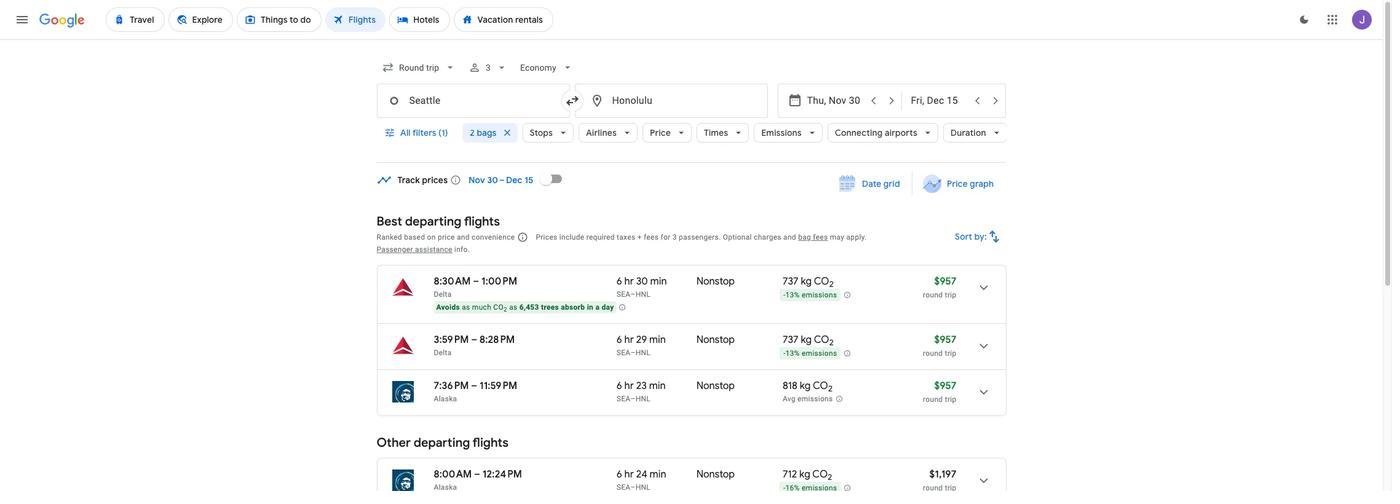 Task type: vqa. For each thing, say whether or not it's contained in the screenshot.
'Search' "text field"
no



Task type: locate. For each thing, give the bounding box(es) containing it.
delta down departure time: 3:59 pm. text field
[[434, 349, 452, 357]]

2 vertical spatial round
[[924, 396, 943, 404]]

duration button
[[944, 118, 1008, 148]]

2 nonstop flight. element from the top
[[697, 334, 735, 348]]

hr left 23
[[625, 380, 634, 393]]

1 vertical spatial trip
[[945, 349, 957, 358]]

nonstop for 6 hr 23 min
[[697, 380, 735, 393]]

737 kg co 2 for 6 hr 30 min
[[783, 276, 834, 290]]

1 vertical spatial 13%
[[786, 350, 800, 358]]

loading results progress bar
[[0, 39, 1384, 42]]

6 hr 30 min sea – hnl
[[617, 276, 667, 299]]

0 vertical spatial price
[[650, 127, 671, 138]]

3 nonstop from the top
[[697, 380, 735, 393]]

co up 818 kg co 2
[[814, 334, 830, 346]]

3 inside "popup button"
[[486, 63, 491, 73]]

1 737 from the top
[[783, 276, 799, 288]]

6 left 29
[[617, 334, 623, 346]]

-13% emissions for 6 hr 30 min
[[784, 291, 838, 300]]

fees
[[644, 233, 659, 242], [814, 233, 828, 242]]

4 6 from the top
[[617, 469, 623, 481]]

$957 round trip
[[924, 276, 957, 300], [924, 334, 957, 358], [924, 380, 957, 404]]

2 nonstop from the top
[[697, 334, 735, 346]]

1 vertical spatial 737
[[783, 334, 799, 346]]

date grid
[[862, 178, 900, 190]]

2
[[470, 127, 475, 138], [830, 279, 834, 290], [504, 307, 508, 313], [830, 338, 834, 348], [829, 384, 833, 395], [828, 473, 833, 483]]

0 horizontal spatial 3
[[486, 63, 491, 73]]

$957 round trip for 6 hr 30 min
[[924, 276, 957, 300]]

hnl for 29
[[636, 349, 651, 357]]

0 horizontal spatial fees
[[644, 233, 659, 242]]

0 vertical spatial 737 kg co 2
[[783, 276, 834, 290]]

emissions for 6 hr 30 min
[[802, 291, 838, 300]]

min inside the 6 hr 23 min sea – hnl
[[650, 380, 666, 393]]

2 13% from the top
[[786, 350, 800, 358]]

fees right bag at right top
[[814, 233, 828, 242]]

day
[[602, 303, 614, 312]]

0 vertical spatial delta
[[434, 290, 452, 299]]

and left bag at right top
[[784, 233, 797, 242]]

emissions up 818 kg co 2
[[802, 350, 838, 358]]

prices include required taxes + fees for 3 passengers. optional charges and bag fees may apply. passenger assistance
[[377, 233, 867, 254]]

8:00 am
[[434, 469, 472, 481]]

-13% emissions down 'bag fees' button
[[784, 291, 838, 300]]

15
[[525, 175, 534, 186]]

kg down bag at right top
[[801, 276, 812, 288]]

2 -13% emissions from the top
[[784, 350, 838, 358]]

co for 23
[[813, 380, 829, 393]]

departing for best
[[405, 214, 462, 229]]

– down total duration 6 hr 23 min. element
[[631, 395, 636, 404]]

0 vertical spatial 13%
[[786, 291, 800, 300]]

emissions down 'bag fees' button
[[802, 291, 838, 300]]

1 -13% emissions from the top
[[784, 291, 838, 300]]

1 vertical spatial 737 kg co 2
[[783, 334, 834, 348]]

total duration 6 hr 23 min. element
[[617, 380, 697, 394]]

0 horizontal spatial price
[[650, 127, 671, 138]]

3 nonstop flight. element from the top
[[697, 380, 735, 394]]

hr inside 6 hr 30 min sea – hnl
[[625, 276, 634, 288]]

None field
[[377, 57, 461, 79], [516, 57, 579, 79], [377, 57, 461, 79], [516, 57, 579, 79]]

– right 3:59 pm
[[471, 334, 478, 346]]

2 vertical spatial $957 round trip
[[924, 380, 957, 404]]

1 trip from the top
[[945, 291, 957, 300]]

min for 6 hr 29 min
[[650, 334, 666, 346]]

$957 round trip left flight details. leaves seattle-tacoma international airport at 8:30 am on thursday, november 30 and arrives at daniel k. inouye international airport at 1:00 pm on thursday, november 30. image
[[924, 276, 957, 300]]

sea inside the 6 hr 23 min sea – hnl
[[617, 395, 631, 404]]

co up avg emissions
[[813, 380, 829, 393]]

0 vertical spatial emissions
[[802, 291, 838, 300]]

3 6 from the top
[[617, 380, 623, 393]]

min for 6 hr 23 min
[[650, 380, 666, 393]]

None search field
[[377, 53, 1008, 163]]

change appearance image
[[1290, 5, 1320, 34]]

nonstop flight. element
[[697, 276, 735, 290], [697, 334, 735, 348], [697, 380, 735, 394], [697, 469, 735, 483]]

2 hnl from the top
[[636, 349, 651, 357]]

main menu image
[[15, 12, 30, 27]]

hr left 24
[[625, 469, 634, 481]]

trip for 6 hr 23 min
[[945, 396, 957, 404]]

filters
[[412, 127, 436, 138]]

3 round from the top
[[924, 396, 943, 404]]

sea up 'avoids as much co2 as 6453 trees absorb in a day. learn more about this calculation.' "icon" at the bottom of the page
[[617, 290, 631, 299]]

emissions
[[802, 291, 838, 300], [802, 350, 838, 358], [798, 395, 833, 404]]

4 hr from the top
[[625, 469, 634, 481]]

0 vertical spatial 737
[[783, 276, 799, 288]]

trip for 6 hr 29 min
[[945, 349, 957, 358]]

leaves seattle-tacoma international airport at 3:59 pm on thursday, november 30 and arrives at daniel k. inouye international airport at 8:28 pm on thursday, november 30. element
[[434, 334, 515, 346]]

1 horizontal spatial price
[[948, 178, 969, 190]]

0 horizontal spatial and
[[457, 233, 470, 242]]

price for price
[[650, 127, 671, 138]]

trip down $957 text field
[[945, 349, 957, 358]]

1 horizontal spatial fees
[[814, 233, 828, 242]]

1 horizontal spatial 3
[[673, 233, 677, 242]]

2 inside 712 kg co 2
[[828, 473, 833, 483]]

co right 712
[[813, 469, 828, 481]]

hr left 29
[[625, 334, 634, 346]]

1 737 kg co 2 from the top
[[783, 276, 834, 290]]

$957 for 6 hr 30 min
[[935, 276, 957, 288]]

stops button
[[523, 118, 574, 148]]

0 vertical spatial $957 round trip
[[924, 276, 957, 300]]

Departure text field
[[808, 84, 864, 118]]

737 up 818
[[783, 334, 799, 346]]

price graph button
[[916, 173, 1004, 195]]

1 nonstop flight. element from the top
[[697, 276, 735, 290]]

1 vertical spatial price
[[948, 178, 969, 190]]

1197 US dollars text field
[[930, 469, 957, 481]]

price inside popup button
[[650, 127, 671, 138]]

hr for 29
[[625, 334, 634, 346]]

departing
[[405, 214, 462, 229], [414, 436, 470, 451]]

min right 30
[[651, 276, 667, 288]]

1 sea from the top
[[617, 290, 631, 299]]

hnl inside the 6 hr 23 min sea – hnl
[[636, 395, 651, 404]]

1 $957 from the top
[[935, 276, 957, 288]]

1 nonstop from the top
[[697, 276, 735, 288]]

hr inside "6 hr 29 min sea – hnl"
[[625, 334, 634, 346]]

1 13% from the top
[[786, 291, 800, 300]]

1 hr from the top
[[625, 276, 634, 288]]

2 inside 818 kg co 2
[[829, 384, 833, 395]]

6 for 6 hr 30 min
[[617, 276, 623, 288]]

sea
[[617, 290, 631, 299], [617, 349, 631, 357], [617, 395, 631, 404]]

-13% emissions for 6 hr 29 min
[[784, 350, 838, 358]]

737 kg co 2 for 6 hr 29 min
[[783, 334, 834, 348]]

737 kg co 2 up 818 kg co 2
[[783, 334, 834, 348]]

kg
[[801, 276, 812, 288], [801, 334, 812, 346], [800, 380, 811, 393], [800, 469, 811, 481]]

2 left bags
[[470, 127, 475, 138]]

13% for 6 hr 29 min
[[786, 350, 800, 358]]

3 $957 from the top
[[935, 380, 957, 393]]

nonstop for 6 hr 30 min
[[697, 276, 735, 288]]

hr for 24
[[625, 469, 634, 481]]

0 vertical spatial $957
[[935, 276, 957, 288]]

None text field
[[377, 84, 570, 118], [575, 84, 768, 118], [377, 84, 570, 118], [575, 84, 768, 118]]

round for 6 hr 30 min
[[924, 291, 943, 300]]

2 trip from the top
[[945, 349, 957, 358]]

– right departure time: 8:00 am. text field
[[474, 469, 481, 481]]

price for price graph
[[948, 178, 969, 190]]

1 vertical spatial $957
[[935, 334, 957, 346]]

2 hr from the top
[[625, 334, 634, 346]]

main content containing best departing flights
[[377, 164, 1007, 492]]

leaves seattle-tacoma international airport at 8:00 am on thursday, november 30 and arrives at daniel k. inouye international airport at 12:24 pm on thursday, november 30. element
[[434, 469, 522, 481]]

1 vertical spatial emissions
[[802, 350, 838, 358]]

hnl down 29
[[636, 349, 651, 357]]

0 vertical spatial round
[[924, 291, 943, 300]]

hnl inside "6 hr 29 min sea – hnl"
[[636, 349, 651, 357]]

6 left 24
[[617, 469, 623, 481]]

2 vertical spatial sea
[[617, 395, 631, 404]]

assistance
[[415, 245, 453, 254]]

2 737 from the top
[[783, 334, 799, 346]]

sea inside "6 hr 29 min sea – hnl"
[[617, 349, 631, 357]]

min for 6 hr 30 min
[[651, 276, 667, 288]]

avg emissions
[[783, 395, 833, 404]]

1 horizontal spatial as
[[510, 303, 518, 312]]

2 sea from the top
[[617, 349, 631, 357]]

1 horizontal spatial and
[[784, 233, 797, 242]]

6 left 23
[[617, 380, 623, 393]]

$957 left flight details. leaves seattle-tacoma international airport at 8:30 am on thursday, november 30 and arrives at daniel k. inouye international airport at 1:00 pm on thursday, november 30. image
[[935, 276, 957, 288]]

trip down 957 us dollars text field
[[945, 291, 957, 300]]

3 button
[[464, 53, 513, 82]]

1 $957 round trip from the top
[[924, 276, 957, 300]]

connecting
[[835, 127, 883, 138]]

sea inside 6 hr 30 min sea – hnl
[[617, 290, 631, 299]]

total duration 6 hr 30 min. element
[[617, 276, 697, 290]]

0 vertical spatial -
[[784, 291, 786, 300]]

6 for 6 hr 29 min
[[617, 334, 623, 346]]

sea down total duration 6 hr 23 min. element
[[617, 395, 631, 404]]

1 vertical spatial sea
[[617, 349, 631, 357]]

swap origin and destination. image
[[565, 94, 580, 108]]

1 - from the top
[[784, 291, 786, 300]]

2 and from the left
[[784, 233, 797, 242]]

2 round from the top
[[924, 349, 943, 358]]

2 up avg emissions
[[829, 384, 833, 395]]

1 vertical spatial hnl
[[636, 349, 651, 357]]

2 $957 round trip from the top
[[924, 334, 957, 358]]

and
[[457, 233, 470, 242], [784, 233, 797, 242]]

price left graph
[[948, 178, 969, 190]]

round down $957 text field
[[924, 349, 943, 358]]

$957 left flight details. leaves seattle-tacoma international airport at 7:36 pm on thursday, november 30 and arrives at daniel k. inouye international airport at 11:59 pm on thursday, november 30. icon
[[935, 380, 957, 393]]

flights for other departing flights
[[473, 436, 509, 451]]

3 hnl from the top
[[636, 395, 651, 404]]

2 for 6 hr 30 min
[[830, 279, 834, 290]]

flight details. leaves seattle-tacoma international airport at 7:36 pm on thursday, november 30 and arrives at daniel k. inouye international airport at 11:59 pm on thursday, november 30. image
[[969, 378, 999, 407]]

$957
[[935, 276, 957, 288], [935, 334, 957, 346], [935, 380, 957, 393]]

6 left 30
[[617, 276, 623, 288]]

hr left 30
[[625, 276, 634, 288]]

1 vertical spatial -13% emissions
[[784, 350, 838, 358]]

as left 6,453
[[510, 303, 518, 312]]

kg for 29
[[801, 334, 812, 346]]

$1,197
[[930, 469, 957, 481]]

0 vertical spatial trip
[[945, 291, 957, 300]]

co inside the avoids as much co 2 as 6,453 trees absorb in a day
[[494, 303, 504, 312]]

min inside "6 hr 29 min sea – hnl"
[[650, 334, 666, 346]]

round down $957 text box
[[924, 396, 943, 404]]

round for 6 hr 29 min
[[924, 349, 943, 358]]

6 inside "6 hr 29 min sea – hnl"
[[617, 334, 623, 346]]

4 nonstop from the top
[[697, 469, 735, 481]]

flights up 12:24 pm
[[473, 436, 509, 451]]

2 right much
[[504, 307, 508, 313]]

hr for 30
[[625, 276, 634, 288]]

737 kg co 2 down bag at right top
[[783, 276, 834, 290]]

1 vertical spatial delta
[[434, 349, 452, 357]]

departing up on
[[405, 214, 462, 229]]

2 right 712
[[828, 473, 833, 483]]

13% for 6 hr 30 min
[[786, 291, 800, 300]]

2 down may
[[830, 279, 834, 290]]

min right 23
[[650, 380, 666, 393]]

hnl down 30
[[636, 290, 651, 299]]

2 up 818 kg co 2
[[830, 338, 834, 348]]

3
[[486, 63, 491, 73], [673, 233, 677, 242]]

1 vertical spatial 3
[[673, 233, 677, 242]]

1 delta from the top
[[434, 290, 452, 299]]

0 vertical spatial -13% emissions
[[784, 291, 838, 300]]

– inside 3:59 pm – 8:28 pm delta
[[471, 334, 478, 346]]

6 inside 6 hr 30 min sea – hnl
[[617, 276, 623, 288]]

price graph
[[948, 178, 995, 190]]

957 US dollars text field
[[935, 276, 957, 288]]

price right the airlines popup button
[[650, 127, 671, 138]]

main content
[[377, 164, 1007, 492]]

6 inside total duration 6 hr 24 min. element
[[617, 469, 623, 481]]

avoids as much co 2 as 6,453 trees absorb in a day
[[437, 303, 614, 313]]

min right 29
[[650, 334, 666, 346]]

$957 round trip for 6 hr 23 min
[[924, 380, 957, 404]]

flights up 'convenience'
[[464, 214, 500, 229]]

2 vertical spatial hnl
[[636, 395, 651, 404]]

delta up avoids at the bottom left of the page
[[434, 290, 452, 299]]

price
[[650, 127, 671, 138], [948, 178, 969, 190]]

3 trip from the top
[[945, 396, 957, 404]]

passenger assistance button
[[377, 245, 453, 254]]

kg inside 712 kg co 2
[[800, 469, 811, 481]]

1:00 pm
[[482, 276, 518, 288]]

much
[[472, 303, 492, 312]]

6 inside the 6 hr 23 min sea – hnl
[[617, 380, 623, 393]]

as left much
[[462, 303, 470, 312]]

$957 left flight details. leaves seattle-tacoma international airport at 3:59 pm on thursday, november 30 and arrives at daniel k. inouye international airport at 8:28 pm on thursday, november 30. image
[[935, 334, 957, 346]]

departing up 8:00 am
[[414, 436, 470, 451]]

3 hr from the top
[[625, 380, 634, 393]]

– down total duration 6 hr 29 min. element
[[631, 349, 636, 357]]

(1)
[[438, 127, 448, 138]]

13% up 818
[[786, 350, 800, 358]]

flight details. leaves seattle-tacoma international airport at 3:59 pm on thursday, november 30 and arrives at daniel k. inouye international airport at 8:28 pm on thursday, november 30. image
[[969, 332, 999, 361]]

8:00 am – 12:24 pm
[[434, 469, 522, 481]]

hr inside the 6 hr 23 min sea – hnl
[[625, 380, 634, 393]]

1 vertical spatial round
[[924, 349, 943, 358]]

sea for 6 hr 30 min
[[617, 290, 631, 299]]

kg up 818 kg co 2
[[801, 334, 812, 346]]

3 inside prices include required taxes + fees for 3 passengers. optional charges and bag fees may apply. passenger assistance
[[673, 233, 677, 242]]

round
[[924, 291, 943, 300], [924, 349, 943, 358], [924, 396, 943, 404]]

co
[[814, 276, 830, 288], [494, 303, 504, 312], [814, 334, 830, 346], [813, 380, 829, 393], [813, 469, 828, 481]]

emissions down 818 kg co 2
[[798, 395, 833, 404]]

1 fees from the left
[[644, 233, 659, 242]]

2 737 kg co 2 from the top
[[783, 334, 834, 348]]

1 hnl from the top
[[636, 290, 651, 299]]

delta inside 8:30 am – 1:00 pm delta
[[434, 290, 452, 299]]

–
[[473, 276, 479, 288], [631, 290, 636, 299], [471, 334, 478, 346], [631, 349, 636, 357], [471, 380, 478, 393], [631, 395, 636, 404], [474, 469, 481, 481]]

13%
[[786, 291, 800, 300], [786, 350, 800, 358]]

Return text field
[[912, 84, 968, 118]]

3 $957 round trip from the top
[[924, 380, 957, 404]]

kg up avg emissions
[[800, 380, 811, 393]]

kg inside 818 kg co 2
[[800, 380, 811, 393]]

0 vertical spatial hnl
[[636, 290, 651, 299]]

departing for other
[[414, 436, 470, 451]]

ranked
[[377, 233, 402, 242]]

hnl down 23
[[636, 395, 651, 404]]

4 nonstop flight. element from the top
[[697, 469, 735, 483]]

min inside 6 hr 30 min sea – hnl
[[651, 276, 667, 288]]

3 sea from the top
[[617, 395, 631, 404]]

1 round from the top
[[924, 291, 943, 300]]

0 vertical spatial departing
[[405, 214, 462, 229]]

round down 957 us dollars text field
[[924, 291, 943, 300]]

total duration 6 hr 29 min. element
[[617, 334, 697, 348]]

1 vertical spatial -
[[784, 350, 786, 358]]

– down total duration 6 hr 30 min. element
[[631, 290, 636, 299]]

min
[[651, 276, 667, 288], [650, 334, 666, 346], [650, 380, 666, 393], [650, 469, 667, 481]]

flights
[[464, 214, 500, 229], [473, 436, 509, 451]]

0 vertical spatial sea
[[617, 290, 631, 299]]

and right price
[[457, 233, 470, 242]]

2 vertical spatial trip
[[945, 396, 957, 404]]

– left 1:00 pm
[[473, 276, 479, 288]]

trees
[[541, 303, 559, 312]]

$957 round trip up $957 text box
[[924, 334, 957, 358]]

-13% emissions up 818 kg co 2
[[784, 350, 838, 358]]

price inside button
[[948, 178, 969, 190]]

nonstop flight. element for 6 hr 24 min
[[697, 469, 735, 483]]

emissions button
[[754, 118, 823, 148]]

737 kg co 2
[[783, 276, 834, 290], [783, 334, 834, 348]]

for
[[661, 233, 671, 242]]

0 vertical spatial flights
[[464, 214, 500, 229]]

2 vertical spatial emissions
[[798, 395, 833, 404]]

2 $957 from the top
[[935, 334, 957, 346]]

2 delta from the top
[[434, 349, 452, 357]]

hnl inside 6 hr 30 min sea – hnl
[[636, 290, 651, 299]]

2 vertical spatial $957
[[935, 380, 957, 393]]

$957 round trip left flight details. leaves seattle-tacoma international airport at 7:36 pm on thursday, november 30 and arrives at daniel k. inouye international airport at 11:59 pm on thursday, november 30. icon
[[924, 380, 957, 404]]

1 vertical spatial $957 round trip
[[924, 334, 957, 358]]

hnl
[[636, 290, 651, 299], [636, 349, 651, 357], [636, 395, 651, 404]]

737 down bag at right top
[[783, 276, 799, 288]]

trip down $957 text box
[[945, 396, 957, 404]]

co inside 818 kg co 2
[[813, 380, 829, 393]]

1 6 from the top
[[617, 276, 623, 288]]

avoids as much co2 as 6453 trees absorb in a day. learn more about this calculation. image
[[619, 304, 627, 311]]

2 - from the top
[[784, 350, 786, 358]]

1 vertical spatial flights
[[473, 436, 509, 451]]

hr
[[625, 276, 634, 288], [625, 334, 634, 346], [625, 380, 634, 393], [625, 469, 634, 481]]

0 vertical spatial 3
[[486, 63, 491, 73]]

co down 'bag fees' button
[[814, 276, 830, 288]]

1 vertical spatial departing
[[414, 436, 470, 451]]

– inside 8:30 am – 1:00 pm delta
[[473, 276, 479, 288]]

2 6 from the top
[[617, 334, 623, 346]]

round for 6 hr 23 min
[[924, 396, 943, 404]]

kg right 712
[[800, 469, 811, 481]]

13% down bag at right top
[[786, 291, 800, 300]]

fees right the '+'
[[644, 233, 659, 242]]

– right 7:36 pm
[[471, 380, 478, 393]]

0 horizontal spatial as
[[462, 303, 470, 312]]

delta
[[434, 290, 452, 299], [434, 349, 452, 357]]

737
[[783, 276, 799, 288], [783, 334, 799, 346]]

airlines button
[[579, 118, 638, 148]]

sea down total duration 6 hr 29 min. element
[[617, 349, 631, 357]]

+
[[638, 233, 642, 242]]

co right much
[[494, 303, 504, 312]]

delta inside 3:59 pm – 8:28 pm delta
[[434, 349, 452, 357]]



Task type: describe. For each thing, give the bounding box(es) containing it.
emissions
[[762, 127, 802, 138]]

kg for 30
[[801, 276, 812, 288]]

stops
[[530, 127, 553, 138]]

sea for 6 hr 23 min
[[617, 395, 631, 404]]

2 for 6 hr 23 min
[[829, 384, 833, 395]]

- for 6 hr 29 min
[[784, 350, 786, 358]]

all filters (1)
[[400, 127, 448, 138]]

737 for 6 hr 29 min
[[783, 334, 799, 346]]

best
[[377, 214, 402, 229]]

23
[[637, 380, 647, 393]]

- for 6 hr 30 min
[[784, 291, 786, 300]]

sort
[[955, 231, 973, 242]]

other
[[377, 436, 411, 451]]

2 inside popup button
[[470, 127, 475, 138]]

grid
[[884, 178, 900, 190]]

nonstop flight. element for 6 hr 23 min
[[697, 380, 735, 394]]

sort by:
[[955, 231, 987, 242]]

charges
[[754, 233, 782, 242]]

co for 30
[[814, 276, 830, 288]]

957 US dollars text field
[[935, 380, 957, 393]]

learn more about ranking image
[[518, 232, 529, 243]]

1 and from the left
[[457, 233, 470, 242]]

prices
[[536, 233, 558, 242]]

on
[[427, 233, 436, 242]]

none search field containing all filters (1)
[[377, 53, 1008, 163]]

bags
[[477, 127, 497, 138]]

nov
[[469, 175, 485, 186]]

alaska
[[434, 395, 457, 404]]

– inside 7:36 pm – 11:59 pm alaska
[[471, 380, 478, 393]]

6,453
[[520, 303, 539, 312]]

times
[[704, 127, 729, 138]]

find the best price region
[[377, 164, 1007, 205]]

delta for 3:59 pm
[[434, 349, 452, 357]]

2 fees from the left
[[814, 233, 828, 242]]

based
[[404, 233, 425, 242]]

2 bags
[[470, 127, 497, 138]]

Departure time: 3:59 PM. text field
[[434, 334, 469, 346]]

date
[[862, 178, 882, 190]]

11:59 pm
[[480, 380, 518, 393]]

$957 for 6 hr 29 min
[[935, 334, 957, 346]]

passengers.
[[679, 233, 721, 242]]

2 inside the avoids as much co 2 as 6,453 trees absorb in a day
[[504, 307, 508, 313]]

Departure time: 7:36 PM. text field
[[434, 380, 469, 393]]

min right 24
[[650, 469, 667, 481]]

2 bags button
[[463, 118, 518, 148]]

8:30 am – 1:00 pm delta
[[434, 276, 518, 299]]

by:
[[975, 231, 987, 242]]

8:30 am
[[434, 276, 471, 288]]

– inside "6 hr 29 min sea – hnl"
[[631, 349, 636, 357]]

nonstop flight. element for 6 hr 29 min
[[697, 334, 735, 348]]

flights for best departing flights
[[464, 214, 500, 229]]

airports
[[885, 127, 918, 138]]

price button
[[643, 118, 692, 148]]

co inside 712 kg co 2
[[813, 469, 828, 481]]

nonstop for 6 hr 24 min
[[697, 469, 735, 481]]

avg
[[783, 395, 796, 404]]

nov 30 – dec 15
[[469, 175, 534, 186]]

co for 29
[[814, 334, 830, 346]]

passenger
[[377, 245, 413, 254]]

hnl for 30
[[636, 290, 651, 299]]

bag
[[799, 233, 812, 242]]

nonstop flight. element for 6 hr 30 min
[[697, 276, 735, 290]]

30 – dec
[[488, 175, 523, 186]]

include
[[560, 233, 585, 242]]

times button
[[697, 118, 750, 148]]

Departure time: 8:30 AM. text field
[[434, 276, 471, 288]]

sort by: button
[[950, 222, 1007, 252]]

leaves seattle-tacoma international airport at 7:36 pm on thursday, november 30 and arrives at daniel k. inouye international airport at 11:59 pm on thursday, november 30. element
[[434, 380, 518, 393]]

712 kg co 2
[[783, 469, 833, 483]]

hnl for 23
[[636, 395, 651, 404]]

– inside the 6 hr 23 min sea – hnl
[[631, 395, 636, 404]]

ranked based on price and convenience
[[377, 233, 515, 242]]

taxes
[[617, 233, 636, 242]]

in
[[587, 303, 594, 312]]

– inside 6 hr 30 min sea – hnl
[[631, 290, 636, 299]]

total duration 6 hr 24 min. element
[[617, 469, 697, 483]]

7:36 pm
[[434, 380, 469, 393]]

flight details. leaves seattle-tacoma international airport at 8:30 am on thursday, november 30 and arrives at daniel k. inouye international airport at 1:00 pm on thursday, november 30. image
[[969, 273, 999, 303]]

convenience
[[472, 233, 515, 242]]

30
[[637, 276, 648, 288]]

and inside prices include required taxes + fees for 3 passengers. optional charges and bag fees may apply. passenger assistance
[[784, 233, 797, 242]]

may
[[830, 233, 845, 242]]

connecting airports button
[[828, 118, 939, 148]]

6 hr 29 min sea – hnl
[[617, 334, 666, 357]]

apply.
[[847, 233, 867, 242]]

avoids
[[437, 303, 460, 312]]

trip for 6 hr 30 min
[[945, 291, 957, 300]]

957 US dollars text field
[[935, 334, 957, 346]]

all filters (1) button
[[377, 118, 458, 148]]

emissions for 6 hr 29 min
[[802, 350, 838, 358]]

3:59 pm – 8:28 pm delta
[[434, 334, 515, 357]]

$957 for 6 hr 23 min
[[935, 380, 957, 393]]

6 hr 24 min
[[617, 469, 667, 481]]

graph
[[971, 178, 995, 190]]

12:24 pm
[[483, 469, 522, 481]]

737 for 6 hr 30 min
[[783, 276, 799, 288]]

best departing flights
[[377, 214, 500, 229]]

all
[[400, 127, 411, 138]]

flight details. leaves seattle-tacoma international airport at 8:00 am on thursday, november 30 and arrives at daniel k. inouye international airport at 12:24 pm on thursday, november 30. image
[[969, 466, 999, 492]]

Arrival time: 11:59 PM. text field
[[480, 380, 518, 393]]

other departing flights
[[377, 436, 509, 451]]

Departure time: 8:00 AM. text field
[[434, 469, 472, 481]]

hr for 23
[[625, 380, 634, 393]]

delta for 8:30 am
[[434, 290, 452, 299]]

Arrival time: 1:00 PM. text field
[[482, 276, 518, 288]]

connecting airports
[[835, 127, 918, 138]]

a
[[596, 303, 600, 312]]

absorb
[[561, 303, 585, 312]]

leaves seattle-tacoma international airport at 8:30 am on thursday, november 30 and arrives at daniel k. inouye international airport at 1:00 pm on thursday, november 30. element
[[434, 276, 518, 288]]

prices
[[422, 175, 448, 186]]

2 for 6 hr 29 min
[[830, 338, 834, 348]]

818 kg co 2
[[783, 380, 833, 395]]

duration
[[951, 127, 987, 138]]

2 as from the left
[[510, 303, 518, 312]]

track prices
[[398, 175, 448, 186]]

3:59 pm
[[434, 334, 469, 346]]

712
[[783, 469, 798, 481]]

learn more about tracked prices image
[[451, 175, 462, 186]]

airlines
[[586, 127, 617, 138]]

Arrival time: 8:28 PM. text field
[[480, 334, 515, 346]]

29
[[637, 334, 647, 346]]

8:28 pm
[[480, 334, 515, 346]]

price
[[438, 233, 455, 242]]

6 hr 23 min sea – hnl
[[617, 380, 666, 404]]

818
[[783, 380, 798, 393]]

6 for 6 hr 23 min
[[617, 380, 623, 393]]

7:36 pm – 11:59 pm alaska
[[434, 380, 518, 404]]

Arrival time: 12:24 PM. text field
[[483, 469, 522, 481]]

sea for 6 hr 29 min
[[617, 349, 631, 357]]

$957 round trip for 6 hr 29 min
[[924, 334, 957, 358]]

track
[[398, 175, 420, 186]]

bag fees button
[[799, 233, 828, 242]]

1 as from the left
[[462, 303, 470, 312]]

required
[[587, 233, 615, 242]]

optional
[[723, 233, 752, 242]]

24
[[637, 469, 648, 481]]

2 for 6 hr 24 min
[[828, 473, 833, 483]]

nonstop for 6 hr 29 min
[[697, 334, 735, 346]]

kg for 23
[[800, 380, 811, 393]]



